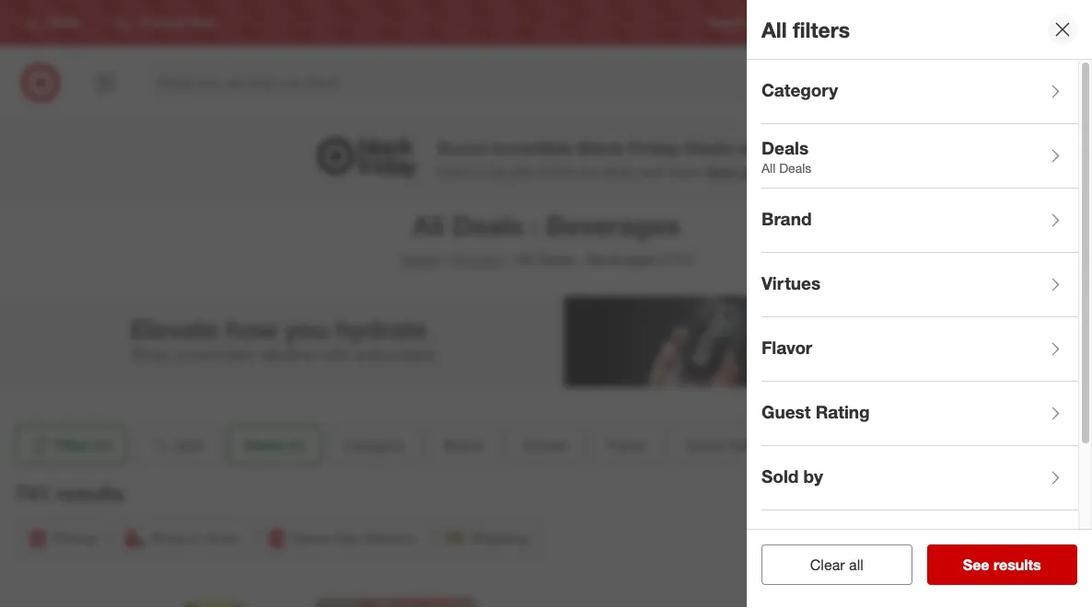 Task type: describe. For each thing, give the bounding box(es) containing it.
week.
[[669, 164, 703, 180]]

1 vertical spatial brand
[[443, 436, 483, 455]]

on
[[470, 164, 484, 180]]

sort button
[[134, 425, 219, 466]]

1 horizontal spatial flavor button
[[762, 318, 1078, 382]]

stores
[[1049, 16, 1081, 30]]

deals right start
[[779, 161, 812, 176]]

incredible
[[491, 138, 573, 159]]

741
[[15, 481, 50, 506]]

deals right grocery on the top of the page
[[537, 250, 574, 269]]

sponsored
[[1038, 388, 1092, 402]]

0 horizontal spatial virtues
[[521, 436, 567, 455]]

guest inside the all filters dialog
[[762, 401, 811, 422]]

virtues button inside the all filters dialog
[[762, 253, 1078, 318]]

sold inside the all filters dialog
[[762, 466, 799, 487]]

1 horizontal spatial category button
[[762, 60, 1078, 124]]

all filters
[[762, 16, 850, 42]]

filter
[[55, 436, 91, 455]]

in
[[190, 529, 201, 548]]

fpo/apo
[[898, 436, 962, 455]]

target
[[399, 250, 439, 269]]

1 vertical spatial rating
[[728, 436, 771, 455]]

results for 741 results
[[56, 481, 124, 506]]

delivery
[[363, 529, 416, 548]]

1 vertical spatial category
[[344, 436, 404, 455]]

What can we help you find? suggestions appear below search field
[[147, 63, 859, 103]]

fpo/apo button
[[882, 425, 978, 466]]

deals (1)
[[243, 436, 304, 455]]

friday
[[629, 138, 680, 159]]

rating inside the all filters dialog
[[816, 401, 870, 422]]

shop
[[150, 529, 185, 548]]

pickup
[[52, 529, 97, 548]]

find stores link
[[1025, 15, 1081, 31]]

deals all deals
[[762, 137, 812, 176]]

all filters dialog
[[747, 0, 1092, 608]]

pickup button
[[18, 518, 109, 559]]

(1) for deals (1)
[[287, 436, 304, 455]]

advertisement region
[[0, 296, 1092, 388]]

same day delivery button
[[258, 518, 428, 559]]

0 horizontal spatial guest
[[685, 436, 724, 455]]

1 horizontal spatial :
[[579, 250, 583, 269]]

shipping
[[470, 529, 528, 548]]

flavor inside the all filters dialog
[[762, 337, 812, 358]]

all inside deals all deals
[[762, 161, 776, 176]]

grocery link
[[452, 250, 505, 269]]

results for see results
[[994, 556, 1041, 575]]

find
[[1025, 16, 1046, 30]]

1 horizontal spatial by
[[844, 436, 859, 455]]

ad
[[817, 16, 831, 30]]

all right registry link
[[762, 16, 787, 42]]

gifts
[[510, 164, 535, 180]]

registry link
[[708, 15, 749, 31]]

0 vertical spatial :
[[531, 209, 539, 242]]

1 vertical spatial brand button
[[428, 425, 498, 466]]

now
[[737, 138, 772, 159]]

score incredible black friday deals now save on top gifts & find new deals each week. start saving
[[438, 138, 781, 180]]

filter (1) button
[[15, 425, 127, 466]]

grocery
[[452, 250, 505, 269]]

all deals : beverages target / grocery / all deals : beverages (741)
[[399, 209, 693, 269]]



Task type: vqa. For each thing, say whether or not it's contained in the screenshot.
the left Virtues
yes



Task type: locate. For each thing, give the bounding box(es) containing it.
0 vertical spatial virtues
[[762, 272, 821, 293]]

top
[[488, 164, 507, 180]]

category button
[[762, 60, 1078, 124], [328, 425, 420, 466]]

1 vertical spatial sold
[[762, 466, 799, 487]]

1 vertical spatial flavor
[[606, 436, 646, 455]]

/ right grocery on the top of the page
[[509, 250, 514, 269]]

0 vertical spatial beverages
[[546, 209, 680, 242]]

category inside the all filters dialog
[[762, 79, 838, 100]]

shop in store
[[150, 529, 238, 548]]

sold by button
[[794, 425, 875, 466], [762, 447, 1078, 511]]

0 horizontal spatial sold
[[762, 466, 799, 487]]

1 vertical spatial virtues
[[521, 436, 567, 455]]

1 horizontal spatial (1)
[[287, 436, 304, 455]]

black
[[578, 138, 624, 159]]

1 horizontal spatial brand
[[762, 208, 812, 229]]

filters
[[793, 16, 850, 42]]

0 vertical spatial by
[[844, 436, 859, 455]]

store
[[205, 529, 238, 548]]

target link
[[399, 250, 439, 269]]

1 vertical spatial sold by
[[762, 466, 823, 487]]

1 vertical spatial virtues button
[[506, 425, 583, 466]]

1 horizontal spatial results
[[994, 556, 1041, 575]]

clear
[[810, 556, 845, 575]]

starbucks keurig k-cup holiday blend - 22ct/8.9oz - medium roast image
[[293, 599, 527, 608], [293, 599, 527, 608]]

by inside the all filters dialog
[[804, 466, 823, 487]]

0 vertical spatial category button
[[762, 60, 1078, 124]]

/ right target link
[[443, 250, 448, 269]]

1 vertical spatial beverages
[[587, 250, 657, 269]]

0 horizontal spatial :
[[531, 209, 539, 242]]

0 vertical spatial brand
[[762, 208, 812, 229]]

0 horizontal spatial results
[[56, 481, 124, 506]]

weekly ad link
[[779, 15, 831, 31]]

see results
[[963, 556, 1041, 575]]

brand inside the all filters dialog
[[762, 208, 812, 229]]

same day delivery
[[292, 529, 416, 548]]

flavor button
[[762, 318, 1078, 382], [591, 425, 662, 466]]

same
[[292, 529, 330, 548]]

0 vertical spatial category
[[762, 79, 838, 100]]

(1)
[[95, 436, 112, 455], [287, 436, 304, 455]]

/
[[443, 250, 448, 269], [509, 250, 514, 269]]

1 / from the left
[[443, 250, 448, 269]]

0 vertical spatial sold
[[809, 436, 839, 455]]

0 vertical spatial guest rating
[[762, 401, 870, 422]]

virtues button
[[762, 253, 1078, 318], [506, 425, 583, 466]]

all right grocery on the top of the page
[[517, 250, 533, 269]]

all down "now"
[[762, 161, 776, 176]]

sold by
[[809, 436, 859, 455], [762, 466, 823, 487]]

save
[[438, 164, 466, 180]]

2 / from the left
[[509, 250, 514, 269]]

all
[[849, 556, 864, 575]]

0 horizontal spatial /
[[443, 250, 448, 269]]

virtues inside the all filters dialog
[[762, 272, 821, 293]]

brand button
[[762, 189, 1078, 253], [428, 425, 498, 466]]

0 vertical spatial virtues button
[[762, 253, 1078, 318]]

1 vertical spatial guest
[[685, 436, 724, 455]]

0 horizontal spatial brand
[[443, 436, 483, 455]]

0 vertical spatial flavor button
[[762, 318, 1078, 382]]

see
[[963, 556, 990, 575]]

each
[[638, 164, 666, 180]]

virtues
[[762, 272, 821, 293], [521, 436, 567, 455]]

flavor
[[762, 337, 812, 358], [606, 436, 646, 455]]

cola soda - 6pk/12 fl oz cans - favorite day™ image
[[564, 599, 798, 608], [564, 599, 798, 608]]

1 horizontal spatial sold
[[809, 436, 839, 455]]

start
[[707, 164, 737, 180]]

1 horizontal spatial guest
[[762, 401, 811, 422]]

saving
[[741, 164, 781, 180]]

0 horizontal spatial rating
[[728, 436, 771, 455]]

all
[[762, 16, 787, 42], [762, 161, 776, 176], [412, 209, 444, 242], [517, 250, 533, 269]]

weekly ad
[[779, 16, 831, 30]]

deals
[[762, 137, 809, 158], [685, 138, 732, 159], [779, 161, 812, 176], [452, 209, 524, 242], [537, 250, 574, 269], [243, 436, 283, 455]]

rating
[[816, 401, 870, 422], [728, 436, 771, 455]]

0 vertical spatial sold by
[[809, 436, 859, 455]]

all up target
[[412, 209, 444, 242]]

1 vertical spatial category button
[[328, 425, 420, 466]]

by left fpo/apo at the bottom right
[[844, 436, 859, 455]]

results up pickup on the left
[[56, 481, 124, 506]]

0 horizontal spatial virtues button
[[506, 425, 583, 466]]

741 results
[[15, 481, 124, 506]]

registry
[[708, 16, 749, 30]]

guest
[[762, 401, 811, 422], [685, 436, 724, 455]]

category
[[762, 79, 838, 100], [344, 436, 404, 455]]

0 horizontal spatial by
[[804, 466, 823, 487]]

by up clear
[[804, 466, 823, 487]]

filter (1)
[[55, 436, 112, 455]]

guest rating
[[762, 401, 870, 422], [685, 436, 771, 455]]

beverages down deals
[[546, 209, 680, 242]]

0 horizontal spatial category
[[344, 436, 404, 455]]

deals up saving
[[762, 137, 809, 158]]

(741)
[[661, 250, 693, 269]]

0 vertical spatial guest
[[762, 401, 811, 422]]

1 horizontal spatial brand button
[[762, 189, 1078, 253]]

1 horizontal spatial virtues
[[762, 272, 821, 293]]

: down new
[[579, 250, 583, 269]]

1 vertical spatial :
[[579, 250, 583, 269]]

1 horizontal spatial virtues button
[[762, 253, 1078, 318]]

2 (1) from the left
[[287, 436, 304, 455]]

:
[[531, 209, 539, 242], [579, 250, 583, 269]]

0 horizontal spatial flavor button
[[591, 425, 662, 466]]

0 horizontal spatial flavor
[[606, 436, 646, 455]]

guest rating button
[[762, 382, 1078, 447], [669, 425, 786, 466]]

results right see
[[994, 556, 1041, 575]]

beverages
[[546, 209, 680, 242], [587, 250, 657, 269]]

clear all
[[810, 556, 864, 575]]

liquid death armless palmer tea - 8pk/19.2 fl oz cans image
[[22, 599, 256, 608], [22, 599, 256, 608]]

find
[[551, 164, 572, 180]]

find stores
[[1025, 16, 1081, 30]]

results
[[56, 481, 124, 506], [994, 556, 1041, 575]]

0 horizontal spatial category button
[[328, 425, 420, 466]]

by
[[844, 436, 859, 455], [804, 466, 823, 487]]

guest rating inside the all filters dialog
[[762, 401, 870, 422]]

score
[[438, 138, 486, 159]]

weekly
[[779, 16, 814, 30]]

1 horizontal spatial flavor
[[762, 337, 812, 358]]

day
[[334, 529, 359, 548]]

1 horizontal spatial rating
[[816, 401, 870, 422]]

0 horizontal spatial brand button
[[428, 425, 498, 466]]

deals up grocery on the top of the page
[[452, 209, 524, 242]]

sold
[[809, 436, 839, 455], [762, 466, 799, 487]]

0 vertical spatial brand button
[[762, 189, 1078, 253]]

1 vertical spatial results
[[994, 556, 1041, 575]]

deals right sort
[[243, 436, 283, 455]]

sold by inside the all filters dialog
[[762, 466, 823, 487]]

brand
[[762, 208, 812, 229], [443, 436, 483, 455]]

1 (1) from the left
[[95, 436, 112, 455]]

results inside button
[[994, 556, 1041, 575]]

sort
[[175, 436, 204, 455]]

(1) for filter (1)
[[95, 436, 112, 455]]

shop in store button
[[116, 518, 250, 559]]

: down gifts
[[531, 209, 539, 242]]

0 vertical spatial results
[[56, 481, 124, 506]]

0 vertical spatial rating
[[816, 401, 870, 422]]

1 vertical spatial flavor button
[[591, 425, 662, 466]]

(1) inside button
[[95, 436, 112, 455]]

deals
[[603, 164, 634, 180]]

&
[[539, 164, 547, 180]]

1 horizontal spatial /
[[509, 250, 514, 269]]

see results button
[[927, 545, 1077, 586]]

shipping button
[[436, 518, 540, 559]]

1 horizontal spatial category
[[762, 79, 838, 100]]

0 horizontal spatial (1)
[[95, 436, 112, 455]]

clear all button
[[762, 545, 912, 586]]

deals inside score incredible black friday deals now save on top gifts & find new deals each week. start saving
[[685, 138, 732, 159]]

1 vertical spatial by
[[804, 466, 823, 487]]

deals up start
[[685, 138, 732, 159]]

0 vertical spatial flavor
[[762, 337, 812, 358]]

new
[[576, 164, 600, 180]]

beverages left (741)
[[587, 250, 657, 269]]

1 vertical spatial guest rating
[[685, 436, 771, 455]]



